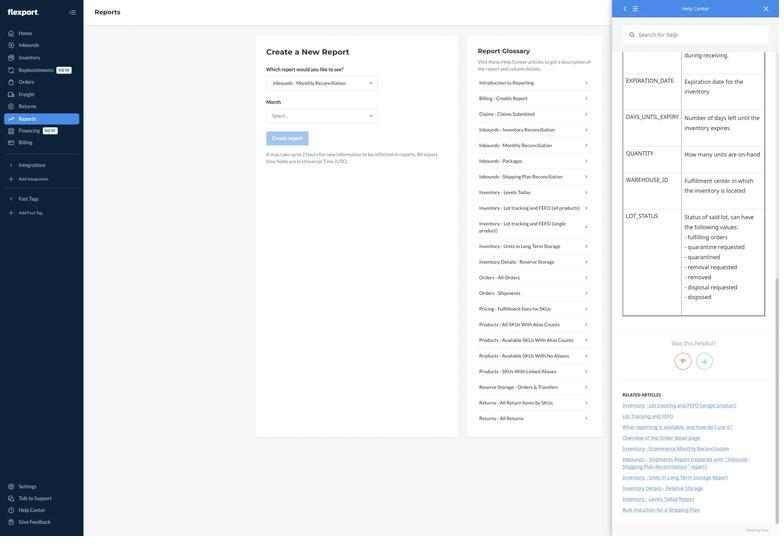 Task type: describe. For each thing, give the bounding box(es) containing it.
in right are at the top left
[[297, 158, 301, 164]]

return
[[507, 400, 522, 406]]

reflected
[[374, 151, 394, 157]]

inventory - units in long term storage report
[[623, 474, 728, 481]]

all for returns - all return items by skus
[[500, 400, 506, 406]]

shipments for orders
[[498, 290, 521, 296]]

inventory - units in long term storage
[[479, 243, 561, 249]]

orders for orders
[[19, 79, 34, 85]]

in left the reports.
[[395, 151, 398, 157]]

these
[[489, 59, 500, 65]]

tracking for inventory - lot tracking and fefo (all products) button
[[512, 205, 529, 211]]

reporting
[[513, 80, 534, 86]]

available for products - available skus with alias counts
[[502, 337, 522, 343]]

levels for inventory - levels today
[[504, 189, 517, 195]]

products - available skus with alias counts button
[[478, 333, 591, 348]]

fefo inside inventory - lot tracking and fefo (all products) button
[[539, 205, 551, 211]]

shipping inside button
[[503, 174, 521, 179]]

inbounds - inventory reconciliation
[[479, 127, 555, 133]]

universal
[[302, 158, 322, 164]]

inventory - lot tracking and fefo (all products) button
[[478, 200, 591, 216]]

1 horizontal spatial the
[[651, 434, 659, 441]]

detail
[[675, 434, 687, 441]]

integrations
[[19, 162, 45, 168]]

page
[[689, 434, 700, 441]]

1 horizontal spatial inventory details - reserve storage
[[623, 485, 703, 491]]

reserve inside inventory details - reserve storage button
[[520, 259, 537, 265]]

inbounds down the home
[[19, 42, 39, 48]]

and inside "visit these help center articles to get a description of the report and column details."
[[501, 66, 508, 72]]

see?
[[334, 66, 344, 72]]

0 horizontal spatial monthly
[[296, 80, 315, 86]]

to right talk
[[29, 495, 33, 501]]

talk to support button
[[4, 493, 79, 504]]

articles inside "visit these help center articles to get a description of the report and column details."
[[528, 59, 544, 65]]

what reporting is available, and how do i use it?
[[623, 424, 732, 430]]

are
[[289, 158, 296, 164]]

reconciliation inside 'inbounds - inventory reconciliation' button
[[525, 127, 555, 133]]

(replaced
[[691, 456, 713, 462]]

time
[[266, 158, 276, 164]]

report)
[[691, 463, 707, 470]]

billing - credits report button
[[478, 91, 591, 106]]

storage up inventory details - reserve storage button
[[544, 243, 561, 249]]

it
[[266, 151, 270, 157]]

month
[[266, 99, 281, 105]]

pricing - fulfillment fees for skus button
[[478, 301, 591, 317]]

2 horizontal spatial monthly
[[677, 445, 696, 452]]

in inside button
[[516, 243, 520, 249]]

fast tags
[[19, 196, 39, 202]]

2 claims from the left
[[497, 111, 512, 117]]

1 horizontal spatial product)
[[717, 402, 737, 409]]

home
[[19, 30, 32, 36]]

tracking
[[631, 413, 651, 419]]

create report button
[[266, 131, 308, 145]]

inbounds down which
[[273, 80, 293, 86]]

was this helpful?
[[672, 339, 716, 347]]

pricing - fulfillment fees for skus
[[479, 306, 551, 312]]

this
[[684, 339, 694, 347]]

fast inside fast tags dropdown button
[[19, 196, 28, 202]]

products for products - available skus with alias counts
[[479, 337, 499, 343]]

lot up the lot tracking and fefo
[[649, 402, 656, 409]]

0 vertical spatial help
[[682, 5, 693, 12]]

i
[[715, 424, 716, 430]]

inventory - levels today report
[[623, 496, 695, 502]]

overview
[[623, 434, 644, 441]]

returns - all return items by skus
[[479, 400, 553, 406]]

storage down inventory - units in long term storage button
[[538, 259, 554, 265]]

reports inside reports "link"
[[19, 116, 36, 122]]

a inside "visit these help center articles to get a description of the report and column details."
[[558, 59, 561, 65]]

1 vertical spatial aliases
[[541, 368, 556, 374]]

take
[[280, 151, 290, 157]]

returns - all return items by skus button
[[478, 395, 591, 411]]

give feedback
[[19, 519, 51, 525]]

ecommerce
[[649, 445, 676, 452]]

1 horizontal spatial of
[[645, 434, 650, 441]]

storage down inventory - units in long term storage report
[[685, 485, 703, 491]]

elevio
[[746, 528, 756, 532]]

returns link
[[4, 101, 79, 112]]

introduction
[[479, 80, 506, 86]]

new inside it may take up to 2 hours for new information to be reflected in reports. all report time fields are in universal time (utc).
[[327, 151, 335, 157]]

and up what reporting is available, and how do i use it?
[[677, 402, 686, 409]]

reserve inside button
[[479, 384, 497, 390]]

visit these help center articles to get a description of the report and column details.
[[478, 59, 591, 72]]

home link
[[4, 28, 79, 39]]

inbounds inside button
[[479, 174, 499, 179]]

in down "reconciliation""
[[662, 474, 666, 481]]

orders for orders - shipments
[[479, 290, 495, 296]]

give
[[19, 519, 29, 525]]

is
[[659, 424, 663, 430]]

products for products - available skus with no aliases
[[479, 353, 499, 359]]

products - available skus with alias counts
[[479, 337, 574, 343]]

&
[[534, 384, 537, 390]]

help center link
[[4, 505, 79, 516]]

reconciliation inside inbounds - monthly reconciliation button
[[522, 142, 552, 148]]

fefo up how
[[687, 402, 699, 409]]

inbounds up inbounds - packages
[[479, 142, 499, 148]]

new for replenishments
[[59, 68, 70, 73]]

(all
[[552, 205, 558, 211]]

available,
[[664, 424, 685, 430]]

to inside "visit these help center articles to get a description of the report and column details."
[[545, 59, 549, 65]]

2 vertical spatial plan
[[690, 506, 700, 513]]

pricing
[[479, 306, 494, 312]]

plan inside inbounds - shipments report (replaced with "inbound - shipping plan reconciliation" report)
[[644, 463, 654, 470]]

returns for returns - all return items by skus
[[479, 400, 496, 406]]

packages
[[503, 158, 523, 164]]

description
[[562, 59, 586, 65]]

get
[[550, 59, 557, 65]]

0 vertical spatial inbounds - monthly reconciliation
[[273, 80, 346, 86]]

(single inside inventory - lot tracking and fefo (single product)
[[552, 221, 566, 226]]

2 vertical spatial shipping
[[669, 506, 689, 513]]

of inside "visit these help center articles to get a description of the report and column details."
[[587, 59, 591, 65]]

with for products - all skus with alias counts
[[521, 321, 532, 327]]

2 vertical spatial help
[[19, 507, 29, 513]]

skus inside products - available skus with alias counts 'button'
[[523, 337, 534, 343]]

report inside "visit these help center articles to get a description of the report and column details."
[[486, 66, 500, 72]]

2 vertical spatial for
[[657, 506, 663, 513]]

center inside "visit these help center articles to get a description of the report and column details."
[[512, 59, 527, 65]]

inbounds left the packages
[[479, 158, 499, 164]]

for inside it may take up to 2 hours for new information to be reflected in reports. all report time fields are in universal time (utc).
[[319, 151, 326, 157]]

create for create report
[[272, 135, 287, 141]]

inbounds down claims - claims submitted
[[479, 127, 499, 133]]

dixa
[[762, 528, 769, 532]]

add integration link
[[4, 174, 79, 185]]

add fast tag
[[19, 210, 42, 215]]

orders - all orders button
[[478, 270, 591, 286]]

visit
[[478, 59, 488, 65]]

introduction to reporting button
[[478, 75, 591, 91]]

was
[[672, 339, 683, 347]]

talk
[[19, 495, 28, 501]]

1 vertical spatial (single
[[700, 402, 716, 409]]

help inside "visit these help center articles to get a description of the report and column details."
[[501, 59, 511, 65]]

and left how
[[686, 424, 695, 430]]

to right like
[[329, 66, 333, 72]]

helpful?
[[695, 339, 716, 347]]

lot up what
[[623, 413, 630, 419]]

new for financing
[[45, 128, 56, 133]]

column
[[509, 66, 525, 72]]

0 vertical spatial help center
[[682, 5, 709, 12]]

inventory - lot tracking and fefo (single product) inside button
[[479, 221, 566, 233]]

reconciliation down like
[[315, 80, 346, 86]]

1 vertical spatial by
[[757, 528, 761, 532]]

inventory details - reserve storage inside button
[[479, 259, 554, 265]]

levels for inventory - levels today report
[[649, 496, 663, 502]]

add integration
[[19, 177, 48, 182]]

plan inside button
[[522, 174, 531, 179]]

0 vertical spatial aliases
[[554, 353, 569, 359]]

elevio by dixa
[[746, 528, 769, 532]]

fast tags button
[[4, 193, 79, 205]]

fefo inside inventory - lot tracking and fefo (single product)
[[539, 221, 551, 226]]

create a new report
[[266, 47, 349, 57]]

with
[[714, 456, 724, 462]]

today for inventory - levels today
[[518, 189, 531, 195]]

reserve storage - orders & transfers
[[479, 384, 558, 390]]

to left reporting
[[507, 80, 512, 86]]

1 vertical spatial details
[[646, 485, 662, 491]]

inbounds - inventory reconciliation button
[[478, 122, 591, 138]]

inbounds - packages
[[479, 158, 523, 164]]

report inside inbounds - shipments report (replaced with "inbound - shipping plan reconciliation" report)
[[674, 456, 690, 462]]

flexport logo image
[[8, 9, 39, 16]]

submitted
[[513, 111, 535, 117]]

2 vertical spatial tracking
[[657, 402, 676, 409]]

fulfillment
[[498, 306, 521, 312]]

reconciliation"
[[655, 463, 690, 470]]

counts for products - all skus with alias counts
[[544, 321, 560, 327]]



Task type: vqa. For each thing, say whether or not it's contained in the screenshot.
'and' inside INVENTORY - LOT TRACKING AND FEFO (SINGLE PRODUCT)
no



Task type: locate. For each thing, give the bounding box(es) containing it.
1 vertical spatial fast
[[27, 210, 35, 215]]

talk to support
[[19, 495, 52, 501]]

it may take up to 2 hours for new information to be reflected in reports. all report time fields are in universal time (utc).
[[266, 151, 438, 164]]

center inside help center link
[[30, 507, 45, 513]]

2 products from the top
[[479, 337, 499, 343]]

skus inside returns - all return items by skus button
[[541, 400, 553, 406]]

alias inside 'button'
[[547, 337, 557, 343]]

lot inside inventory - lot tracking and fefo (single product)
[[504, 221, 511, 226]]

1 horizontal spatial today
[[664, 496, 678, 502]]

skus down transfers
[[541, 400, 553, 406]]

report down inventory - units in long term storage report
[[679, 496, 695, 502]]

skus inside products - skus with linked aliases button
[[502, 368, 514, 374]]

0 horizontal spatial articles
[[528, 59, 544, 65]]

to left 2
[[297, 151, 301, 157]]

long inside button
[[521, 243, 531, 249]]

counts for products - available skus with alias counts
[[558, 337, 574, 343]]

3 products from the top
[[479, 353, 499, 359]]

1 horizontal spatial help center
[[682, 5, 709, 12]]

2 vertical spatial monthly
[[677, 445, 696, 452]]

0 vertical spatial for
[[319, 151, 326, 157]]

2 horizontal spatial shipping
[[669, 506, 689, 513]]

shipments inside button
[[498, 290, 521, 296]]

lot
[[504, 205, 511, 211], [504, 221, 511, 226], [649, 402, 656, 409], [623, 413, 630, 419]]

billing down financing
[[19, 139, 33, 145]]

inventory - ecommerce monthly reconciliation
[[623, 445, 729, 452]]

2 horizontal spatial for
[[657, 506, 663, 513]]

long for inventory - units in long term storage
[[521, 243, 531, 249]]

reserve down inventory - units in long term storage report
[[666, 485, 684, 491]]

fast
[[19, 196, 28, 202], [27, 210, 35, 215]]

0 vertical spatial add
[[19, 177, 27, 182]]

elevio by dixa link
[[623, 528, 769, 533]]

0 horizontal spatial product)
[[479, 228, 498, 233]]

report up see?
[[322, 47, 349, 57]]

counts
[[544, 321, 560, 327], [558, 337, 574, 343]]

0 horizontal spatial term
[[532, 243, 543, 249]]

reserve down inventory - units in long term storage button
[[520, 259, 537, 265]]

2 vertical spatial new
[[327, 151, 335, 157]]

give feedback button
[[4, 517, 79, 528]]

long up inventory details - reserve storage button
[[521, 243, 531, 249]]

add for add fast tag
[[19, 210, 27, 215]]

- inside 'button'
[[500, 337, 501, 343]]

0 horizontal spatial details
[[501, 259, 516, 265]]

reconciliation down 'inbounds - inventory reconciliation' button
[[522, 142, 552, 148]]

1 horizontal spatial plan
[[644, 463, 654, 470]]

1 horizontal spatial details
[[646, 485, 662, 491]]

which
[[266, 66, 281, 72]]

0 vertical spatial reserve
[[520, 259, 537, 265]]

1 horizontal spatial long
[[668, 474, 679, 481]]

0 vertical spatial levels
[[504, 189, 517, 195]]

report down reporting
[[513, 95, 528, 101]]

lot down 'inventory - levels today'
[[504, 205, 511, 211]]

and down "inventory - levels today" button
[[530, 205, 538, 211]]

orders - shipments button
[[478, 286, 591, 301]]

shipments inside inbounds - shipments report (replaced with "inbound - shipping plan reconciliation" report)
[[649, 456, 673, 462]]

skus
[[540, 306, 551, 312], [509, 321, 520, 327], [523, 337, 534, 343], [523, 353, 534, 359], [502, 368, 514, 374], [541, 400, 553, 406]]

for down inventory - levels today report
[[657, 506, 663, 513]]

1 vertical spatial product)
[[717, 402, 737, 409]]

which report would you like to see?
[[266, 66, 344, 72]]

2 horizontal spatial new
[[327, 151, 335, 157]]

levels up bulk induction for a shipping plan
[[649, 496, 663, 502]]

skus down 'orders - shipments' button
[[540, 306, 551, 312]]

with for products - available skus with no aliases
[[535, 353, 546, 359]]

counts inside products - all skus with alias counts button
[[544, 321, 560, 327]]

0 horizontal spatial inbounds - monthly reconciliation
[[273, 80, 346, 86]]

1 horizontal spatial inventory - lot tracking and fefo (single product)
[[623, 402, 737, 409]]

units inside button
[[504, 243, 515, 249]]

alias inside button
[[533, 321, 543, 327]]

report down the these
[[486, 66, 500, 72]]

claims down credits
[[497, 111, 512, 117]]

1 vertical spatial term
[[680, 474, 692, 481]]

long for inventory - units in long term storage report
[[668, 474, 679, 481]]

units for inventory - units in long term storage report
[[649, 474, 661, 481]]

fields
[[277, 158, 288, 164]]

glossary
[[502, 47, 530, 55]]

shipments down ecommerce
[[649, 456, 673, 462]]

tracking inside inventory - lot tracking and fefo (single product)
[[512, 221, 529, 226]]

alias up no
[[547, 337, 557, 343]]

and inside inventory - lot tracking and fefo (all products) button
[[530, 205, 538, 211]]

1 horizontal spatial (single
[[700, 402, 716, 409]]

products inside 'button'
[[479, 337, 499, 343]]

and down inventory - lot tracking and fefo (all products) button
[[530, 221, 538, 226]]

1 vertical spatial articles
[[642, 392, 661, 398]]

plan down inbounds - packages button
[[522, 174, 531, 179]]

1 vertical spatial add
[[19, 210, 27, 215]]

counts inside products - available skus with alias counts 'button'
[[558, 337, 574, 343]]

1 horizontal spatial help
[[501, 59, 511, 65]]

reconciliation down claims - claims submitted button
[[525, 127, 555, 133]]

2 horizontal spatial center
[[694, 5, 709, 12]]

1 horizontal spatial reports link
[[95, 8, 120, 16]]

add fast tag link
[[4, 207, 79, 218]]

billing for billing - credits report
[[479, 95, 493, 101]]

2 available from the top
[[502, 353, 522, 359]]

lot tracking and fefo
[[623, 413, 674, 419]]

to left get
[[545, 59, 549, 65]]

products - all skus with alias counts button
[[478, 317, 591, 333]]

for inside "button"
[[532, 306, 539, 312]]

all up orders - shipments
[[498, 274, 504, 280]]

in up inventory details - reserve storage button
[[516, 243, 520, 249]]

today for inventory - levels today report
[[664, 496, 678, 502]]

support
[[34, 495, 52, 501]]

a left new at top left
[[295, 47, 299, 57]]

today up bulk induction for a shipping plan
[[664, 496, 678, 502]]

orders for orders - all orders
[[479, 274, 495, 280]]

1 vertical spatial long
[[668, 474, 679, 481]]

1 vertical spatial shipments
[[649, 456, 673, 462]]

orders link
[[4, 77, 79, 88]]

skus inside products - available skus with no aliases button
[[523, 353, 534, 359]]

report
[[486, 66, 500, 72], [282, 66, 296, 72], [288, 135, 302, 141], [424, 151, 438, 157]]

2 horizontal spatial a
[[665, 506, 667, 513]]

all right the reports.
[[417, 151, 423, 157]]

reconciliation down inbounds - packages button
[[532, 174, 563, 179]]

1 vertical spatial a
[[558, 59, 561, 65]]

all inside it may take up to 2 hours for new information to be reflected in reports. all report time fields are in universal time (utc).
[[417, 151, 423, 157]]

new up time
[[327, 151, 335, 157]]

1 vertical spatial levels
[[649, 496, 663, 502]]

reserve up returns - all return items by skus
[[479, 384, 497, 390]]

storage
[[544, 243, 561, 249], [538, 259, 554, 265], [498, 384, 514, 390], [694, 474, 711, 481], [685, 485, 703, 491]]

would
[[296, 66, 310, 72]]

0 vertical spatial a
[[295, 47, 299, 57]]

plan up elevio by dixa link
[[690, 506, 700, 513]]

all for products - all skus with alias counts
[[502, 321, 508, 327]]

term for inventory - units in long term storage
[[532, 243, 543, 249]]

up
[[291, 151, 296, 157]]

and up the is
[[652, 413, 661, 419]]

report right the reports.
[[424, 151, 438, 157]]

related articles
[[623, 392, 661, 398]]

center down talk to support
[[30, 507, 45, 513]]

returns - all returns
[[479, 415, 524, 421]]

alias for products - all skus with alias counts
[[533, 321, 543, 327]]

0 vertical spatial monthly
[[296, 80, 315, 86]]

inventory - levels today button
[[478, 185, 591, 200]]

with left no
[[535, 353, 546, 359]]

1 horizontal spatial articles
[[642, 392, 661, 398]]

for up time
[[319, 151, 326, 157]]

shipments for inbounds
[[649, 456, 673, 462]]

inbounds - monthly reconciliation inside button
[[479, 142, 552, 148]]

new
[[59, 68, 70, 73], [45, 128, 56, 133], [327, 151, 335, 157]]

product) inside button
[[479, 228, 498, 233]]

1 horizontal spatial alias
[[547, 337, 557, 343]]

available inside button
[[502, 353, 522, 359]]

today down inbounds - shipping plan reconciliation
[[518, 189, 531, 195]]

inbounds
[[19, 42, 39, 48], [273, 80, 293, 86], [479, 127, 499, 133], [479, 142, 499, 148], [479, 158, 499, 164], [479, 174, 499, 179], [623, 456, 645, 462]]

0 vertical spatial reports
[[95, 8, 120, 16]]

center up column at right top
[[512, 59, 527, 65]]

report down with
[[713, 474, 728, 481]]

1 vertical spatial reports link
[[4, 113, 79, 125]]

1 vertical spatial inbounds - monthly reconciliation
[[479, 142, 552, 148]]

a down inventory - levels today report
[[665, 506, 667, 513]]

alias for products - available skus with alias counts
[[547, 337, 557, 343]]

close navigation image
[[68, 8, 77, 17]]

inventory
[[19, 55, 40, 61], [503, 127, 524, 133], [479, 189, 500, 195], [479, 205, 500, 211], [479, 221, 500, 226], [479, 243, 500, 249], [479, 259, 500, 265], [623, 402, 645, 409], [623, 445, 645, 452], [623, 474, 645, 481], [623, 485, 645, 491], [623, 496, 645, 502]]

1 available from the top
[[502, 337, 522, 343]]

induction
[[634, 506, 656, 513]]

term for inventory - units in long term storage report
[[680, 474, 692, 481]]

new up orders link
[[59, 68, 70, 73]]

by
[[535, 400, 541, 406], [757, 528, 761, 532]]

2 vertical spatial a
[[665, 506, 667, 513]]

billing down introduction
[[479, 95, 493, 101]]

inbounds link
[[4, 40, 79, 51]]

it?
[[727, 424, 732, 430]]

long down "reconciliation""
[[668, 474, 679, 481]]

inventory - lot tracking and fefo (single product) up what reporting is available, and how do i use it?
[[623, 402, 737, 409]]

all inside button
[[500, 400, 506, 406]]

0 vertical spatial shipping
[[503, 174, 521, 179]]

report inside "create report" button
[[288, 135, 302, 141]]

inventory inside inventory - lot tracking and fefo (single product)
[[479, 221, 500, 226]]

0 vertical spatial articles
[[528, 59, 544, 65]]

report up "reconciliation""
[[674, 456, 690, 462]]

fefo down inventory - lot tracking and fefo (all products) button
[[539, 221, 551, 226]]

reconciliation up with
[[697, 445, 729, 452]]

of
[[587, 59, 591, 65], [645, 434, 650, 441]]

today inside button
[[518, 189, 531, 195]]

like
[[320, 66, 328, 72]]

levels inside button
[[504, 189, 517, 195]]

1 vertical spatial help
[[501, 59, 511, 65]]

with
[[521, 321, 532, 327], [535, 337, 546, 343], [535, 353, 546, 359], [515, 368, 525, 374]]

1 horizontal spatial shipping
[[623, 463, 643, 470]]

reports.
[[399, 151, 416, 157]]

1 vertical spatial shipping
[[623, 463, 643, 470]]

inventory - lot tracking and fefo (single product)
[[479, 221, 566, 233], [623, 402, 737, 409]]

inbounds down inbounds - packages
[[479, 174, 499, 179]]

skus up reserve storage - orders & transfers
[[502, 368, 514, 374]]

replenishments
[[19, 67, 54, 73]]

0 vertical spatial center
[[694, 5, 709, 12]]

2 vertical spatial center
[[30, 507, 45, 513]]

add down fast tags
[[19, 210, 27, 215]]

0 horizontal spatial plan
[[522, 174, 531, 179]]

claims - claims submitted
[[479, 111, 535, 117]]

the left "order"
[[651, 434, 659, 441]]

0 horizontal spatial shipments
[[498, 290, 521, 296]]

new
[[302, 47, 320, 57]]

0 horizontal spatial levels
[[504, 189, 517, 195]]

units up inventory details - reserve storage button
[[504, 243, 515, 249]]

1 horizontal spatial reports
[[95, 8, 120, 16]]

1 vertical spatial alias
[[547, 337, 557, 343]]

available inside 'button'
[[502, 337, 522, 343]]

1 horizontal spatial new
[[59, 68, 70, 73]]

0 vertical spatial product)
[[479, 228, 498, 233]]

and
[[501, 66, 508, 72], [530, 205, 538, 211], [530, 221, 538, 226], [677, 402, 686, 409], [652, 413, 661, 419], [686, 424, 695, 430]]

orders - all orders
[[479, 274, 520, 280]]

add
[[19, 177, 27, 182], [19, 210, 27, 215]]

1 horizontal spatial inbounds - monthly reconciliation
[[479, 142, 552, 148]]

0 vertical spatial long
[[521, 243, 531, 249]]

by inside button
[[535, 400, 541, 406]]

products for products - skus with linked aliases
[[479, 368, 499, 374]]

for
[[319, 151, 326, 157], [532, 306, 539, 312], [657, 506, 663, 513]]

fast left tags
[[19, 196, 28, 202]]

to left be
[[363, 151, 367, 157]]

- inside button
[[500, 174, 502, 179]]

claims down "billing - credits report"
[[479, 111, 494, 117]]

1 horizontal spatial levels
[[649, 496, 663, 502]]

billing inside button
[[479, 95, 493, 101]]

storage up return
[[498, 384, 514, 390]]

by right items
[[535, 400, 541, 406]]

plan down ecommerce
[[644, 463, 654, 470]]

0 horizontal spatial inventory details - reserve storage
[[479, 259, 554, 265]]

help up the give
[[19, 507, 29, 513]]

all for orders - all orders
[[498, 274, 504, 280]]

billing - credits report
[[479, 95, 528, 101]]

report
[[322, 47, 349, 57], [478, 47, 500, 55], [513, 95, 528, 101], [674, 456, 690, 462], [713, 474, 728, 481], [679, 496, 695, 502]]

units for inventory - units in long term storage
[[504, 243, 515, 249]]

0 vertical spatial (single
[[552, 221, 566, 226]]

articles
[[528, 59, 544, 65], [642, 392, 661, 398]]

report inside it may take up to 2 hours for new information to be reflected in reports. all report time fields are in universal time (utc).
[[424, 151, 438, 157]]

inventory details - reserve storage down inventory - units in long term storage
[[479, 259, 554, 265]]

help down report glossary
[[501, 59, 511, 65]]

integration
[[27, 177, 48, 182]]

report inside button
[[513, 95, 528, 101]]

reconciliation
[[315, 80, 346, 86], [525, 127, 555, 133], [522, 142, 552, 148], [532, 174, 563, 179], [697, 445, 729, 452]]

inbounds down overview
[[623, 456, 645, 462]]

term inside button
[[532, 243, 543, 249]]

1 vertical spatial of
[[645, 434, 650, 441]]

do
[[707, 424, 713, 430]]

center up search search box
[[694, 5, 709, 12]]

1 horizontal spatial shipments
[[649, 456, 673, 462]]

tracking up the lot tracking and fefo
[[657, 402, 676, 409]]

1 vertical spatial today
[[664, 496, 678, 502]]

units
[[504, 243, 515, 249], [649, 474, 661, 481]]

1 horizontal spatial units
[[649, 474, 661, 481]]

with inside 'button'
[[535, 337, 546, 343]]

shipping down inventory - levels today report
[[669, 506, 689, 513]]

with down 'fees'
[[521, 321, 532, 327]]

returns inside button
[[479, 400, 496, 406]]

shipping inside inbounds - shipments report (replaced with "inbound - shipping plan reconciliation" report)
[[623, 463, 643, 470]]

1 vertical spatial reserve
[[479, 384, 497, 390]]

settings link
[[4, 481, 79, 492]]

storage down report)
[[694, 474, 711, 481]]

report up the these
[[478, 47, 500, 55]]

0 vertical spatial tracking
[[512, 205, 529, 211]]

0 horizontal spatial new
[[45, 128, 56, 133]]

2
[[302, 151, 305, 157]]

2 horizontal spatial reserve
[[666, 485, 684, 491]]

units down "reconciliation""
[[649, 474, 661, 481]]

inventory - lot tracking and fefo (all products)
[[479, 205, 580, 211]]

all
[[417, 151, 423, 157], [498, 274, 504, 280], [502, 321, 508, 327], [500, 400, 506, 406], [500, 415, 506, 421]]

all for returns - all returns
[[500, 415, 506, 421]]

products - skus with linked aliases button
[[478, 364, 591, 380]]

the inside "visit these help center articles to get a description of the report and column details."
[[478, 66, 485, 72]]

articles right related
[[642, 392, 661, 398]]

products - skus with linked aliases
[[479, 368, 556, 374]]

tags
[[29, 196, 39, 202]]

inbounds - packages button
[[478, 153, 591, 169]]

1 horizontal spatial claims
[[497, 111, 512, 117]]

1 horizontal spatial reserve
[[520, 259, 537, 265]]

0 horizontal spatial of
[[587, 59, 591, 65]]

reconciliation inside inbounds - shipping plan reconciliation button
[[532, 174, 563, 179]]

information
[[336, 151, 362, 157]]

shipments up fulfillment
[[498, 290, 521, 296]]

0 vertical spatial inventory - lot tracking and fefo (single product)
[[479, 221, 566, 233]]

(single down (all
[[552, 221, 566, 226]]

details up orders - all orders at the bottom right of the page
[[501, 259, 516, 265]]

use
[[718, 424, 726, 430]]

reporting
[[636, 424, 658, 430]]

returns for returns - all returns
[[479, 415, 496, 421]]

1 vertical spatial for
[[532, 306, 539, 312]]

add for add integration
[[19, 177, 27, 182]]

and inside inventory - lot tracking and fefo (single product)
[[530, 221, 538, 226]]

0 vertical spatial by
[[535, 400, 541, 406]]

1 vertical spatial units
[[649, 474, 661, 481]]

4 products from the top
[[479, 368, 499, 374]]

fefo up available,
[[662, 413, 674, 419]]

product)
[[479, 228, 498, 233], [717, 402, 737, 409]]

0 vertical spatial reports link
[[95, 8, 120, 16]]

center
[[694, 5, 709, 12], [512, 59, 527, 65], [30, 507, 45, 513]]

1 horizontal spatial a
[[558, 59, 561, 65]]

inventory - units in long term storage button
[[478, 239, 591, 254]]

products - all skus with alias counts
[[479, 321, 560, 327]]

1 vertical spatial help center
[[19, 507, 45, 513]]

shipping down overview
[[623, 463, 643, 470]]

- inside inventory - lot tracking and fefo (single product)
[[501, 221, 503, 226]]

inbounds - shipments report (replaced with "inbound - shipping plan reconciliation" report)
[[623, 456, 750, 470]]

fast inside add fast tag link
[[27, 210, 35, 215]]

aliases right no
[[554, 353, 569, 359]]

skus inside products - all skus with alias counts button
[[509, 321, 520, 327]]

and left column at right top
[[501, 66, 508, 72]]

1 horizontal spatial by
[[757, 528, 761, 532]]

create for create a new report
[[266, 47, 293, 57]]

with for products - available skus with alias counts
[[535, 337, 546, 343]]

1 products from the top
[[479, 321, 499, 327]]

0 horizontal spatial reserve
[[479, 384, 497, 390]]

billing for billing
[[19, 139, 33, 145]]

help
[[682, 5, 693, 12], [501, 59, 511, 65], [19, 507, 29, 513]]

Search search field
[[635, 26, 769, 44]]

products)
[[559, 205, 580, 211]]

fast left tag
[[27, 210, 35, 215]]

in
[[395, 151, 398, 157], [297, 158, 301, 164], [516, 243, 520, 249], [662, 474, 666, 481]]

1 vertical spatial monthly
[[503, 142, 521, 148]]

0 horizontal spatial units
[[504, 243, 515, 249]]

report left would
[[282, 66, 296, 72]]

0 horizontal spatial a
[[295, 47, 299, 57]]

0 vertical spatial today
[[518, 189, 531, 195]]

available down products - all skus with alias counts
[[502, 337, 522, 343]]

1 vertical spatial inventory details - reserve storage
[[623, 485, 703, 491]]

0 horizontal spatial the
[[478, 66, 485, 72]]

settings
[[19, 484, 37, 489]]

reserve
[[520, 259, 537, 265], [479, 384, 497, 390], [666, 485, 684, 491]]

available for products - available skus with no aliases
[[502, 353, 522, 359]]

help center up give feedback
[[19, 507, 45, 513]]

monthly inside button
[[503, 142, 521, 148]]

inbounds - monthly reconciliation down which report would you like to see?
[[273, 80, 346, 86]]

tracking for inventory - lot tracking and fefo (single product) button
[[512, 221, 529, 226]]

details.
[[526, 66, 541, 72]]

details inside button
[[501, 259, 516, 265]]

order
[[660, 434, 673, 441]]

"inbound
[[725, 456, 747, 462]]

0 vertical spatial inventory details - reserve storage
[[479, 259, 554, 265]]

1 claims from the left
[[479, 111, 494, 117]]

all down fulfillment
[[502, 321, 508, 327]]

reserve storage - orders & transfers button
[[478, 380, 591, 395]]

0 vertical spatial units
[[504, 243, 515, 249]]

skus inside pricing - fulfillment fees for skus "button"
[[540, 306, 551, 312]]

term down inbounds - shipments report (replaced with "inbound - shipping plan reconciliation" report)
[[680, 474, 692, 481]]

help center
[[682, 5, 709, 12], [19, 507, 45, 513]]

feedback
[[30, 519, 51, 525]]

1 vertical spatial inventory - lot tracking and fefo (single product)
[[623, 402, 737, 409]]

2 add from the top
[[19, 210, 27, 215]]

for right 'fees'
[[532, 306, 539, 312]]

with left linked
[[515, 368, 525, 374]]

claims - claims submitted button
[[478, 106, 591, 122]]

- inside "button"
[[495, 306, 497, 312]]

create inside button
[[272, 135, 287, 141]]

add left integration
[[19, 177, 27, 182]]

1 horizontal spatial billing
[[479, 95, 493, 101]]

products for products - all skus with alias counts
[[479, 321, 499, 327]]

0 horizontal spatial by
[[535, 400, 541, 406]]

inventory - lot tracking and fefo (single product) up inventory - units in long term storage
[[479, 221, 566, 233]]

1 add from the top
[[19, 177, 27, 182]]

tracking down "inventory - lot tracking and fefo (all products)"
[[512, 221, 529, 226]]

of down reporting
[[645, 434, 650, 441]]

returns for returns
[[19, 103, 36, 109]]

inbounds inside inbounds - shipments report (replaced with "inbound - shipping plan reconciliation" report)
[[623, 456, 645, 462]]



